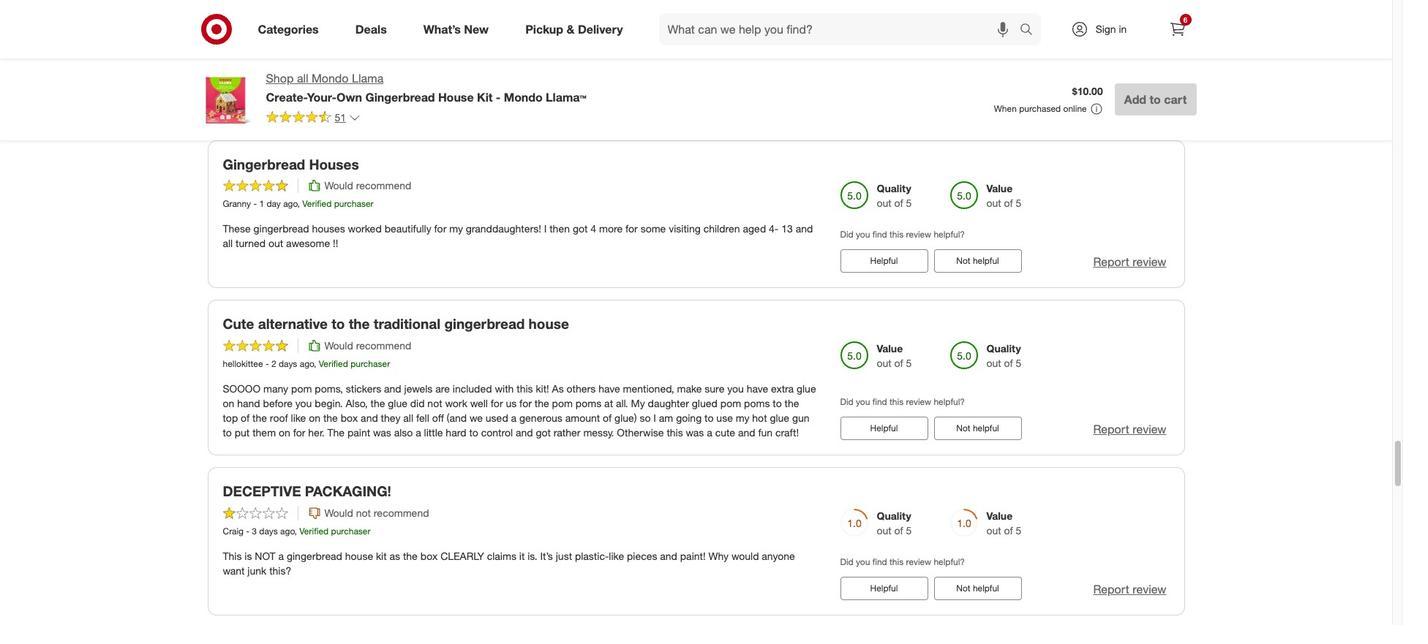 Task type: vqa. For each thing, say whether or not it's contained in the screenshot.
sale for $3.50 - $4.25
no



Task type: locate. For each thing, give the bounding box(es) containing it.
children
[[704, 223, 740, 235]]

0 vertical spatial not
[[428, 398, 442, 410]]

a up this?
[[278, 550, 284, 563]]

1 vertical spatial glue
[[388, 398, 407, 410]]

would up hellokittee - 2 days ago , verified purchaser
[[324, 340, 353, 352]]

ago for alternative
[[300, 359, 314, 370]]

like inside this is not a gingerbread house kit as the box clearly claims it is. it's just plastic-like pieces and paint! why would anyone want junk this?
[[609, 550, 624, 563]]

all.
[[616, 398, 628, 410]]

2 vertical spatial glue
[[770, 412, 789, 425]]

days right 3
[[259, 526, 278, 537]]

of
[[895, 37, 903, 49], [1004, 37, 1013, 49], [895, 197, 903, 209], [1004, 197, 1013, 209], [895, 357, 903, 370], [1004, 357, 1013, 370], [241, 412, 250, 425], [603, 412, 612, 425], [895, 525, 903, 537], [1004, 525, 1013, 537]]

gingerbread down 'blast'
[[279, 77, 335, 90]]

i left then
[[544, 223, 547, 235]]

days right 2
[[279, 359, 297, 370]]

3 not helpful button from the top
[[934, 417, 1022, 441]]

2 horizontal spatial ,
[[314, 359, 316, 370]]

0 horizontal spatial box
[[341, 412, 358, 425]]

1 vertical spatial like
[[609, 550, 624, 563]]

glue up they
[[388, 398, 407, 410]]

4 would from the top
[[324, 507, 353, 519]]

value out of 5 for deceptive packaging!
[[987, 510, 1022, 537]]

0 vertical spatial did you find this review helpful?
[[840, 229, 965, 240]]

mondo down my son had a blast with this. he's only three so i helped him put the house together and he did all the decorating. nice alternative to an actual gingerbread house.
[[504, 90, 543, 105]]

would recommend up he's
[[324, 19, 411, 32]]

1 horizontal spatial like
[[609, 550, 624, 563]]

included
[[453, 383, 492, 395]]

verified down deceptive packaging!
[[299, 526, 329, 537]]

0 horizontal spatial with
[[313, 63, 332, 75]]

ago down categories in the left of the page
[[293, 38, 307, 49]]

,
[[297, 199, 300, 210], [314, 359, 316, 370], [294, 526, 297, 537]]

so inside soooo many pom poms, stickers and jewels are included with this kit! as others have mentioned, make sure you have extra glue on hand before you begin. also, the glue did not work well for us for the pom poms at all. my daughter glued pom poms to the top of the roof like on the box and they all fell off (and we used a generous amount of glue) so i am going to use my hot glue gun to put them on for her. the paint was also a little hard to control and got rather messy. otherwise this was a cute and fun craft!
[[640, 412, 651, 425]]

1 vertical spatial so
[[640, 412, 651, 425]]

alternative right nice
[[767, 63, 815, 75]]

amount
[[565, 412, 600, 425]]

1 horizontal spatial put
[[500, 63, 515, 75]]

2 would recommend from the top
[[324, 180, 411, 192]]

0 horizontal spatial got
[[536, 427, 551, 439]]

4-
[[769, 223, 779, 235]]

my left granddaughters!
[[449, 223, 463, 235]]

a
[[279, 63, 285, 75], [511, 412, 517, 425], [416, 427, 421, 439], [707, 427, 712, 439], [278, 550, 284, 563]]

work
[[445, 398, 467, 410]]

put down top
[[235, 427, 250, 439]]

this for cute alternative to the traditional gingerbread house
[[890, 397, 904, 408]]

, for packaging!
[[294, 526, 297, 537]]

to right add
[[1150, 92, 1161, 107]]

traditional
[[374, 316, 441, 332]]

, right day
[[297, 199, 300, 210]]

1 would recommend from the top
[[324, 19, 411, 32]]

2 report review from the top
[[1093, 255, 1167, 270]]

2 poms from the left
[[744, 398, 770, 410]]

delivery
[[578, 22, 623, 36]]

i left am
[[654, 412, 656, 425]]

3 helpful button from the top
[[840, 577, 928, 601]]

report for gingerbread houses
[[1093, 255, 1130, 270]]

you for gingerbread houses
[[856, 229, 870, 240]]

2 not from the top
[[956, 256, 971, 267]]

, right 3
[[294, 526, 297, 537]]

2 report from the top
[[1093, 255, 1130, 270]]

glue up "craft!"
[[770, 412, 789, 425]]

0 vertical spatial box
[[341, 412, 358, 425]]

anyone
[[762, 550, 795, 563]]

did inside my son had a blast with this. he's only three so i helped him put the house together and he did all the decorating. nice alternative to an actual gingerbread house.
[[642, 63, 656, 75]]

to left an
[[223, 77, 232, 90]]

sign
[[1096, 23, 1116, 35]]

1 vertical spatial got
[[536, 427, 551, 439]]

2 not helpful button from the top
[[934, 250, 1022, 273]]

&
[[567, 22, 575, 36]]

poms,
[[315, 383, 343, 395]]

for left her.
[[293, 427, 305, 439]]

hellokittee - 2 days ago , verified purchaser
[[223, 359, 390, 370]]

- right kit
[[496, 90, 501, 105]]

2 vertical spatial purchaser
[[331, 526, 371, 537]]

house inside this is not a gingerbread house kit as the box clearly claims it is. it's just plastic-like pieces and paint! why would anyone want junk this?
[[345, 550, 373, 563]]

report review button for gingerbread houses
[[1093, 254, 1167, 271]]

not helpful button
[[934, 90, 1022, 113], [934, 250, 1022, 273], [934, 417, 1022, 441], [934, 577, 1022, 601]]

0 vertical spatial my
[[449, 223, 463, 235]]

on
[[223, 398, 234, 410], [309, 412, 320, 425], [279, 427, 290, 439]]

my
[[223, 63, 237, 75], [631, 398, 645, 410]]

cart
[[1164, 92, 1187, 107]]

value for gingerbread houses
[[987, 182, 1013, 195]]

1 vertical spatial my
[[631, 398, 645, 410]]

top
[[223, 412, 238, 425]]

the up them
[[252, 412, 267, 425]]

4 helpful from the top
[[973, 583, 999, 594]]

so right three in the left top of the page
[[427, 63, 438, 75]]

have left extra
[[747, 383, 768, 395]]

box down also,
[[341, 412, 358, 425]]

0 vertical spatial did
[[840, 229, 854, 240]]

got inside soooo many pom poms, stickers and jewels are included with this kit! as others have mentioned, make sure you have extra glue on hand before you begin. also, the glue did not work well for us for the pom poms at all. my daughter glued pom poms to the top of the roof like on the box and they all fell off (and we used a generous amount of glue) so i am going to use my hot glue gun to put them on for her. the paint was also a little hard to control and got rather messy. otherwise this was a cute and fun craft!
[[536, 427, 551, 439]]

1 helpful from the top
[[870, 256, 898, 267]]

these gingerbread houses worked beautifully for my granddaughters! i then got 4 more for some visiting children aged 4- 13 and all turned out awesome !!
[[223, 223, 813, 250]]

3 helpful? from the top
[[934, 557, 965, 568]]

put right him
[[500, 63, 515, 75]]

the right him
[[518, 63, 532, 75]]

0 horizontal spatial not
[[356, 507, 371, 519]]

3 report review button from the top
[[1093, 422, 1167, 438]]

craft!
[[776, 427, 799, 439]]

the left traditional at bottom left
[[349, 316, 370, 332]]

2 did you find this review helpful? from the top
[[840, 397, 965, 408]]

this is not a gingerbread house kit as the box clearly claims it is. it's just plastic-like pieces and paint! why would anyone want junk this?
[[223, 550, 795, 577]]

days
[[279, 359, 297, 370], [259, 526, 278, 537]]

1 horizontal spatial was
[[686, 427, 704, 439]]

on up top
[[223, 398, 234, 410]]

a left cute
[[707, 427, 712, 439]]

verified up houses
[[302, 199, 332, 210]]

1 horizontal spatial poms
[[744, 398, 770, 410]]

well
[[470, 398, 488, 410]]

all
[[659, 63, 669, 75], [297, 71, 308, 86], [223, 237, 233, 250], [403, 412, 413, 425]]

alternative up hellokittee - 2 days ago , verified purchaser
[[258, 316, 328, 332]]

to down top
[[223, 427, 232, 439]]

nice
[[743, 63, 764, 75]]

1 horizontal spatial mondo
[[504, 90, 543, 105]]

this for deceptive packaging!
[[890, 557, 904, 568]]

image of create-your-own gingerbread house kit - mondo llama™ image
[[196, 70, 254, 129]]

purchased
[[1019, 103, 1061, 114]]

2 vertical spatial on
[[279, 427, 290, 439]]

-
[[496, 90, 501, 105], [253, 199, 257, 210], [266, 359, 269, 370], [246, 526, 249, 537]]

3 not helpful from the top
[[956, 423, 999, 434]]

for right more
[[626, 223, 638, 235]]

with up the us
[[495, 383, 514, 395]]

1
[[259, 199, 264, 210]]

2 vertical spatial ,
[[294, 526, 297, 537]]

and left fun
[[738, 427, 755, 439]]

0 vertical spatial find
[[873, 229, 887, 240]]

2 helpful from the top
[[870, 423, 898, 434]]

recommend down the cute alternative to the traditional gingerbread house
[[356, 340, 411, 352]]

i
[[441, 63, 443, 75], [544, 223, 547, 235], [654, 412, 656, 425]]

2 vertical spatial value
[[987, 510, 1013, 522]]

review
[[1133, 95, 1167, 109], [906, 229, 931, 240], [1133, 255, 1167, 270], [906, 397, 931, 408], [1133, 422, 1167, 437], [906, 557, 931, 568], [1133, 582, 1167, 597]]

0 horizontal spatial put
[[235, 427, 250, 439]]

not
[[428, 398, 442, 410], [356, 507, 371, 519]]

my left hot on the bottom of the page
[[736, 412, 750, 425]]

out
[[877, 37, 892, 49], [987, 37, 1001, 49], [877, 197, 892, 209], [987, 197, 1001, 209], [268, 237, 283, 250], [877, 357, 892, 370], [987, 357, 1001, 370], [877, 525, 892, 537], [987, 525, 1001, 537]]

did down the "jewels"
[[410, 398, 425, 410]]

0 vertical spatial value
[[987, 182, 1013, 195]]

1 horizontal spatial not
[[428, 398, 442, 410]]

would recommend down the cute alternative to the traditional gingerbread house
[[324, 340, 411, 352]]

verified for alternative
[[319, 359, 348, 370]]

to down we
[[469, 427, 478, 439]]

3 helpful from the top
[[973, 423, 999, 434]]

on up her.
[[309, 412, 320, 425]]

and inside the these gingerbread houses worked beautifully for my granddaughters! i then got 4 more for some visiting children aged 4- 13 and all turned out awesome !!
[[796, 223, 813, 235]]

use
[[717, 412, 733, 425]]

0 vertical spatial alternative
[[767, 63, 815, 75]]

would down packaging! at left
[[324, 507, 353, 519]]

13
[[782, 223, 793, 235]]

all left fell
[[403, 412, 413, 425]]

helpful for cute alternative to the traditional gingerbread house
[[973, 423, 999, 434]]

pom up use
[[720, 398, 741, 410]]

0 horizontal spatial was
[[373, 427, 391, 439]]

1 horizontal spatial my
[[631, 398, 645, 410]]

2 find from the top
[[873, 397, 887, 408]]

verified up 'poms,'
[[319, 359, 348, 370]]

1 horizontal spatial so
[[640, 412, 651, 425]]

recommend for and
[[356, 340, 411, 352]]

junk
[[248, 565, 267, 577]]

1 horizontal spatial alternative
[[767, 63, 815, 75]]

3 would recommend from the top
[[324, 340, 411, 352]]

did
[[840, 229, 854, 240], [840, 397, 854, 408], [840, 557, 854, 568]]

- for packaging!
[[246, 526, 249, 537]]

you for cute alternative to the traditional gingerbread house
[[856, 397, 870, 408]]

so inside my son had a blast with this. he's only three so i helped him put the house together and he did all the decorating. nice alternative to an actual gingerbread house.
[[427, 63, 438, 75]]

2 vertical spatial did you find this review helpful?
[[840, 557, 965, 568]]

glue right extra
[[797, 383, 816, 395]]

- for houses
[[253, 199, 257, 210]]

1 did from the top
[[840, 229, 854, 240]]

1 vertical spatial i
[[544, 223, 547, 235]]

0 horizontal spatial mondo
[[312, 71, 349, 86]]

2 report review button from the top
[[1093, 254, 1167, 271]]

1 horizontal spatial days
[[279, 359, 297, 370]]

helpful button for gingerbread houses
[[840, 250, 928, 273]]

poms up hot on the bottom of the page
[[744, 398, 770, 410]]

when
[[994, 103, 1017, 114]]

this.
[[334, 63, 353, 75]]

ago
[[293, 38, 307, 49], [283, 199, 297, 210], [300, 359, 314, 370], [280, 526, 294, 537]]

2 vertical spatial did
[[840, 557, 854, 568]]

1 vertical spatial did you find this review helpful?
[[840, 397, 965, 408]]

soooo
[[223, 383, 261, 395]]

the right as
[[403, 550, 418, 563]]

3 report review from the top
[[1093, 422, 1167, 437]]

mondo up your-
[[312, 71, 349, 86]]

0 vertical spatial ,
[[297, 199, 300, 210]]

house
[[535, 63, 563, 75], [529, 316, 569, 332], [345, 550, 373, 563]]

a right had
[[279, 63, 285, 75]]

i left helped
[[441, 63, 443, 75]]

report review button
[[1093, 94, 1167, 111], [1093, 254, 1167, 271], [1093, 422, 1167, 438], [1093, 582, 1167, 598]]

mentioned,
[[623, 383, 674, 395]]

1 horizontal spatial gingerbread
[[365, 90, 435, 105]]

2 vertical spatial i
[[654, 412, 656, 425]]

just
[[556, 550, 572, 563]]

0 horizontal spatial poms
[[576, 398, 602, 410]]

did you find this review helpful? for deceptive packaging!
[[840, 557, 965, 568]]

report review for gingerbread houses
[[1093, 255, 1167, 270]]

ago right 2
[[300, 359, 314, 370]]

2 horizontal spatial i
[[654, 412, 656, 425]]

1 vertical spatial helpful button
[[840, 417, 928, 441]]

2 vertical spatial value out of 5
[[987, 510, 1022, 537]]

used
[[486, 412, 508, 425]]

0 vertical spatial verified
[[302, 199, 332, 210]]

1 horizontal spatial with
[[495, 383, 514, 395]]

kit
[[376, 550, 387, 563]]

3 not from the top
[[956, 423, 971, 434]]

for left the us
[[491, 398, 503, 410]]

1 vertical spatial helpful?
[[934, 397, 965, 408]]

0 vertical spatial my
[[223, 63, 237, 75]]

1 horizontal spatial i
[[544, 223, 547, 235]]

0 horizontal spatial alternative
[[258, 316, 328, 332]]

- inside shop all mondo llama create-your-own gingerbread house kit - mondo llama™
[[496, 90, 501, 105]]

1 did you find this review helpful? from the top
[[840, 229, 965, 240]]

him
[[480, 63, 497, 75]]

0 horizontal spatial did
[[410, 398, 425, 410]]

and inside my son had a blast with this. he's only three so i helped him put the house together and he did all the decorating. nice alternative to an actual gingerbread house.
[[608, 63, 625, 75]]

box
[[341, 412, 358, 425], [420, 550, 438, 563]]

helpful for deceptive packaging!
[[973, 583, 999, 594]]

0 vertical spatial helpful button
[[840, 250, 928, 273]]

the left 'decorating.'
[[672, 63, 687, 75]]

the inside this is not a gingerbread house kit as the box clearly claims it is. it's just plastic-like pieces and paint! why would anyone want junk this?
[[403, 550, 418, 563]]

purchaser for houses
[[334, 199, 374, 210]]

value for deceptive packaging!
[[987, 510, 1013, 522]]

ago right day
[[283, 199, 297, 210]]

not inside soooo many pom poms, stickers and jewels are included with this kit! as others have mentioned, make sure you have extra glue on hand before you begin. also, the glue did not work well for us for the pom poms at all. my daughter glued pom poms to the top of the roof like on the box and they all fell off (and we used a generous amount of glue) so i am going to use my hot glue gun to put them on for her. the paint was also a little hard to control and got rather messy. otherwise this was a cute and fun craft!
[[428, 398, 442, 410]]

awesome
[[286, 237, 330, 250]]

2 horizontal spatial on
[[309, 412, 320, 425]]

2 helpful? from the top
[[934, 397, 965, 408]]

he
[[628, 63, 639, 75]]

3 would from the top
[[324, 340, 353, 352]]

box inside soooo many pom poms, stickers and jewels are included with this kit! as others have mentioned, make sure you have extra glue on hand before you begin. also, the glue did not work well for us for the pom poms at all. my daughter glued pom poms to the top of the roof like on the box and they all fell off (and we used a generous amount of glue) so i am going to use my hot glue gun to put them on for her. the paint was also a little hard to control and got rather messy. otherwise this was a cute and fun craft!
[[341, 412, 358, 425]]

pom down as
[[552, 398, 573, 410]]

helpful button for cute alternative to the traditional gingerbread house
[[840, 417, 928, 441]]

did for cute alternative to the traditional gingerbread house
[[840, 397, 854, 408]]

have
[[599, 383, 620, 395], [747, 383, 768, 395]]

would recommend for alternative
[[324, 340, 411, 352]]

2 helpful button from the top
[[840, 417, 928, 441]]

report review button for cute alternative to the traditional gingerbread house
[[1093, 422, 1167, 438]]

put
[[500, 63, 515, 75], [235, 427, 250, 439]]

1 have from the left
[[599, 383, 620, 395]]

all right he
[[659, 63, 669, 75]]

the
[[327, 427, 345, 439]]

What can we help you find? suggestions appear below search field
[[659, 13, 1023, 45]]

like right roof
[[291, 412, 306, 425]]

0 horizontal spatial have
[[599, 383, 620, 395]]

some
[[641, 223, 666, 235]]

purchaser up 'worked'
[[334, 199, 374, 210]]

did for deceptive packaging!
[[840, 557, 854, 568]]

3 find from the top
[[873, 557, 887, 568]]

1 vertical spatial gingerbread
[[223, 156, 305, 172]]

got down generous
[[536, 427, 551, 439]]

gingerbread down day
[[254, 223, 309, 235]]

1 helpful? from the top
[[934, 229, 965, 240]]

a right also
[[416, 427, 421, 439]]

0 vertical spatial put
[[500, 63, 515, 75]]

would not recommend
[[324, 507, 429, 519]]

2 vertical spatial helpful?
[[934, 557, 965, 568]]

1 horizontal spatial ,
[[297, 199, 300, 210]]

0 vertical spatial so
[[427, 63, 438, 75]]

4 not helpful from the top
[[956, 583, 999, 594]]

son
[[240, 63, 256, 75]]

house left kit
[[345, 550, 373, 563]]

4 not from the top
[[956, 583, 971, 594]]

they
[[381, 412, 401, 425]]

my right all. at the bottom
[[631, 398, 645, 410]]

4 report review button from the top
[[1093, 582, 1167, 598]]

4 report review from the top
[[1093, 582, 1167, 597]]

0 vertical spatial helpful
[[870, 256, 898, 267]]

2 helpful from the top
[[973, 256, 999, 267]]

helpful for gingerbread houses
[[870, 256, 898, 267]]

1 helpful button from the top
[[840, 250, 928, 273]]

0 vertical spatial value out of 5
[[987, 182, 1022, 209]]

$10.00
[[1072, 85, 1103, 97]]

add to cart button
[[1115, 83, 1197, 116]]

1 find from the top
[[873, 229, 887, 240]]

and inside this is not a gingerbread house kit as the box clearly claims it is. it's just plastic-like pieces and paint! why would anyone want junk this?
[[660, 550, 677, 563]]

1 vertical spatial days
[[259, 526, 278, 537]]

1 vertical spatial verified
[[319, 359, 348, 370]]

0 vertical spatial would recommend
[[324, 19, 411, 32]]

and right 13
[[796, 223, 813, 235]]

fell
[[416, 412, 429, 425]]

- left 3
[[246, 526, 249, 537]]

report review for deceptive packaging!
[[1093, 582, 1167, 597]]

put inside my son had a blast with this. he's only three so i helped him put the house together and he did all the decorating. nice alternative to an actual gingerbread house.
[[500, 63, 515, 75]]

would recommend for houses
[[324, 180, 411, 192]]

hellokittee
[[223, 359, 263, 370]]

2 did from the top
[[840, 397, 854, 408]]

ago right 3
[[280, 526, 294, 537]]

2 not helpful from the top
[[956, 256, 999, 267]]

would recommend down houses
[[324, 180, 411, 192]]

1 horizontal spatial did
[[642, 63, 656, 75]]

0 horizontal spatial gingerbread
[[223, 156, 305, 172]]

0 vertical spatial purchaser
[[334, 199, 374, 210]]

1 horizontal spatial box
[[420, 550, 438, 563]]

find for deceptive packaging!
[[873, 557, 887, 568]]

2 vertical spatial helpful
[[870, 583, 898, 594]]

2 vertical spatial find
[[873, 557, 887, 568]]

poms up amount
[[576, 398, 602, 410]]

2 vertical spatial would recommend
[[324, 340, 411, 352]]

house up the "kit!"
[[529, 316, 569, 332]]

3 helpful from the top
[[870, 583, 898, 594]]

was
[[373, 427, 391, 439], [686, 427, 704, 439]]

1 vertical spatial alternative
[[258, 316, 328, 332]]

like
[[291, 412, 306, 425], [609, 550, 624, 563]]

soooo many pom poms, stickers and jewels are included with this kit! as others have mentioned, make sure you have extra glue on hand before you begin. also, the glue did not work well for us for the pom poms at all. my daughter glued pom poms to the top of the roof like on the box and they all fell off (and we used a generous amount of glue) so i am going to use my hot glue gun to put them on for her. the paint was also a little hard to control and got rather messy. otherwise this was a cute and fun craft!
[[223, 383, 816, 439]]

1 vertical spatial find
[[873, 397, 887, 408]]

1 vertical spatial did
[[840, 397, 854, 408]]

for right the us
[[520, 398, 532, 410]]

not for cute alternative to the traditional gingerbread house
[[956, 423, 971, 434]]

1 vertical spatial purchaser
[[351, 359, 390, 370]]

was down the going
[[686, 427, 704, 439]]

1 vertical spatial box
[[420, 550, 438, 563]]

2 vertical spatial verified
[[299, 526, 329, 537]]

alternative inside my son had a blast with this. he's only three so i helped him put the house together and he did all the decorating. nice alternative to an actual gingerbread house.
[[767, 63, 815, 75]]

to down glued
[[705, 412, 714, 425]]

more
[[599, 223, 623, 235]]

0 vertical spatial house
[[535, 63, 563, 75]]

with inside soooo many pom poms, stickers and jewels are included with this kit! as others have mentioned, make sure you have extra glue on hand before you begin. also, the glue did not work well for us for the pom poms at all. my daughter glued pom poms to the top of the roof like on the box and they all fell off (and we used a generous amount of glue) so i am going to use my hot glue gun to put them on for her. the paint was also a little hard to control and got rather messy. otherwise this was a cute and fun craft!
[[495, 383, 514, 395]]

this
[[223, 550, 242, 563]]

1 vertical spatial mondo
[[504, 90, 543, 105]]

with
[[313, 63, 332, 75], [495, 383, 514, 395]]

deceptive packaging!
[[223, 483, 391, 500]]

on down roof
[[279, 427, 290, 439]]

recommend up only
[[356, 19, 411, 32]]

1 poms from the left
[[576, 398, 602, 410]]

0 horizontal spatial i
[[441, 63, 443, 75]]

gingerbread down three in the left top of the page
[[365, 90, 435, 105]]

4 report from the top
[[1093, 582, 1130, 597]]

all down 'these'
[[223, 237, 233, 250]]

was down they
[[373, 427, 391, 439]]

3 did you find this review helpful? from the top
[[840, 557, 965, 568]]

purchaser up stickers at the bottom left of the page
[[351, 359, 390, 370]]

to up hellokittee - 2 days ago , verified purchaser
[[332, 316, 345, 332]]

1 vertical spatial helpful
[[870, 423, 898, 434]]

1 vertical spatial ,
[[314, 359, 316, 370]]

not helpful for cute alternative to the traditional gingerbread house
[[956, 423, 999, 434]]

what's new
[[423, 22, 489, 36]]

granny
[[223, 199, 251, 210]]

my
[[449, 223, 463, 235], [736, 412, 750, 425]]

verified for houses
[[302, 199, 332, 210]]

4 not helpful button from the top
[[934, 577, 1022, 601]]

got inside the these gingerbread houses worked beautifully for my granddaughters! i then got 4 more for some visiting children aged 4- 13 and all turned out awesome !!
[[573, 223, 588, 235]]

only
[[378, 63, 397, 75]]

would down houses
[[324, 180, 353, 192]]

0 vertical spatial did
[[642, 63, 656, 75]]

, up 'poms,'
[[314, 359, 316, 370]]

0 horizontal spatial days
[[259, 526, 278, 537]]

0 vertical spatial i
[[441, 63, 443, 75]]

3 did from the top
[[840, 557, 854, 568]]

not up off
[[428, 398, 442, 410]]

and left paint!
[[660, 550, 677, 563]]

4
[[591, 223, 596, 235]]

box left "clearly"
[[420, 550, 438, 563]]

got left 4
[[573, 223, 588, 235]]

2 would from the top
[[324, 180, 353, 192]]

helpful for deceptive packaging!
[[870, 583, 898, 594]]

1 vertical spatial put
[[235, 427, 250, 439]]

this
[[890, 229, 904, 240], [517, 383, 533, 395], [890, 397, 904, 408], [667, 427, 683, 439], [890, 557, 904, 568]]

2 vertical spatial helpful button
[[840, 577, 928, 601]]

3 report from the top
[[1093, 422, 1130, 437]]

1 vertical spatial would recommend
[[324, 180, 411, 192]]

it
[[519, 550, 525, 563]]

the down the "kit!"
[[535, 398, 549, 410]]

house up llama™ at the top left
[[535, 63, 563, 75]]

box inside this is not a gingerbread house kit as the box clearly claims it is. it's just plastic-like pieces and paint! why would anyone want junk this?
[[420, 550, 438, 563]]

not down packaging! at left
[[356, 507, 371, 519]]

3
[[252, 526, 257, 537]]

helpful for gingerbread houses
[[973, 256, 999, 267]]

have up at
[[599, 383, 620, 395]]

cute alternative to the traditional gingerbread house
[[223, 316, 569, 332]]

0 vertical spatial helpful?
[[934, 229, 965, 240]]



Task type: describe. For each thing, give the bounding box(es) containing it.
my inside my son had a blast with this. he's only three so i helped him put the house together and he did all the decorating. nice alternative to an actual gingerbread house.
[[223, 63, 237, 75]]

together
[[566, 63, 605, 75]]

in
[[1119, 23, 1127, 35]]

daughter
[[648, 398, 689, 410]]

pickup & delivery
[[525, 22, 623, 36]]

with inside my son had a blast with this. he's only three so i helped him put the house together and he did all the decorating. nice alternative to an actual gingerbread house.
[[313, 63, 332, 75]]

ago for packaging!
[[280, 526, 294, 537]]

1 not helpful from the top
[[956, 96, 999, 107]]

otherwise
[[617, 427, 664, 439]]

add
[[1124, 92, 1147, 107]]

21
[[257, 38, 266, 49]]

the down begin.
[[323, 412, 338, 425]]

your-
[[307, 90, 337, 105]]

for right beautifully
[[434, 223, 447, 235]]

(and
[[447, 412, 467, 425]]

gingerbread inside this is not a gingerbread house kit as the box clearly claims it is. it's just plastic-like pieces and paint! why would anyone want junk this?
[[287, 550, 342, 563]]

my inside the these gingerbread houses worked beautifully for my granddaughters! i then got 4 more for some visiting children aged 4- 13 and all turned out awesome !!
[[449, 223, 463, 235]]

0 vertical spatial mondo
[[312, 71, 349, 86]]

glue)
[[615, 412, 637, 425]]

am
[[659, 412, 673, 425]]

to inside my son had a blast with this. he's only three so i helped him put the house together and he did all the decorating. nice alternative to an actual gingerbread house.
[[223, 77, 232, 90]]

add to cart
[[1124, 92, 1187, 107]]

all inside my son had a blast with this. he's only three so i helped him put the house together and he did all the decorating. nice alternative to an actual gingerbread house.
[[659, 63, 669, 75]]

did you find this review helpful? for gingerbread houses
[[840, 229, 965, 240]]

0 horizontal spatial glue
[[388, 398, 407, 410]]

to inside 'button'
[[1150, 92, 1161, 107]]

aged
[[743, 223, 766, 235]]

and left the "jewels"
[[384, 383, 401, 395]]

and up paint
[[361, 412, 378, 425]]

these
[[223, 223, 251, 235]]

report for cute alternative to the traditional gingerbread house
[[1093, 422, 1130, 437]]

he's
[[356, 63, 376, 75]]

purchaser for alternative
[[351, 359, 390, 370]]

2 have from the left
[[747, 383, 768, 395]]

jewels
[[404, 383, 433, 395]]

rather
[[554, 427, 581, 439]]

kit
[[477, 90, 493, 105]]

helpful button for deceptive packaging!
[[840, 577, 928, 601]]

- for alternative
[[266, 359, 269, 370]]

hand
[[237, 398, 260, 410]]

did you find this review helpful? for cute alternative to the traditional gingerbread house
[[840, 397, 965, 408]]

i inside my son had a blast with this. he's only three so i helped him put the house together and he did all the decorating. nice alternative to an actual gingerbread house.
[[441, 63, 443, 75]]

paint!
[[680, 550, 706, 563]]

three
[[400, 63, 424, 75]]

2 was from the left
[[686, 427, 704, 439]]

1 vertical spatial not
[[356, 507, 371, 519]]

house
[[438, 90, 474, 105]]

1 not from the top
[[956, 96, 971, 107]]

days for deceptive
[[259, 526, 278, 537]]

actual
[[249, 77, 276, 90]]

report review for cute alternative to the traditional gingerbread house
[[1093, 422, 1167, 437]]

helpful for cute alternative to the traditional gingerbread house
[[870, 423, 898, 434]]

want
[[223, 565, 245, 577]]

1 vertical spatial on
[[309, 412, 320, 425]]

a inside my son had a blast with this. he's only three so i helped him put the house together and he did all the decorating. nice alternative to an actual gingerbread house.
[[279, 63, 285, 75]]

kit!
[[536, 383, 549, 395]]

find for cute alternative to the traditional gingerbread house
[[873, 397, 887, 408]]

gingerbread up included at left
[[444, 316, 525, 332]]

0 vertical spatial on
[[223, 398, 234, 410]]

plastic-
[[575, 550, 609, 563]]

had
[[259, 63, 276, 75]]

sure
[[705, 383, 725, 395]]

6
[[1184, 15, 1188, 24]]

also,
[[346, 398, 368, 410]]

alicec
[[223, 38, 248, 49]]

report for deceptive packaging!
[[1093, 582, 1130, 597]]

hard
[[446, 427, 466, 439]]

i inside soooo many pom poms, stickers and jewels are included with this kit! as others have mentioned, make sure you have extra glue on hand before you begin. also, the glue did not work well for us for the pom poms at all. my daughter glued pom poms to the top of the roof like on the box and they all fell off (and we used a generous amount of glue) so i am going to use my hot glue gun to put them on for her. the paint was also a little hard to control and got rather messy. otherwise this was a cute and fun craft!
[[654, 412, 656, 425]]

own
[[337, 90, 362, 105]]

not helpful button for cute alternative to the traditional gingerbread house
[[934, 417, 1022, 441]]

1 horizontal spatial pom
[[552, 398, 573, 410]]

and down generous
[[516, 427, 533, 439]]

would for alternative
[[324, 340, 353, 352]]

did inside soooo many pom poms, stickers and jewels are included with this kit! as others have mentioned, make sure you have extra glue on hand before you begin. also, the glue did not work well for us for the pom poms at all. my daughter glued pom poms to the top of the roof like on the box and they all fell off (and we used a generous amount of glue) so i am going to use my hot glue gun to put them on for her. the paint was also a little hard to control and got rather messy. otherwise this was a cute and fun craft!
[[410, 398, 425, 410]]

day
[[267, 199, 281, 210]]

2 horizontal spatial pom
[[720, 398, 741, 410]]

recommend for with
[[356, 19, 411, 32]]

i inside the these gingerbread houses worked beautifully for my granddaughters! i then got 4 more for some visiting children aged 4- 13 and all turned out awesome !!
[[544, 223, 547, 235]]

roof
[[270, 412, 288, 425]]

gingerbread inside the these gingerbread houses worked beautifully for my granddaughters! i then got 4 more for some visiting children aged 4- 13 and all turned out awesome !!
[[254, 223, 309, 235]]

search
[[1013, 23, 1048, 38]]

deceptive
[[223, 483, 301, 500]]

my inside soooo many pom poms, stickers and jewels are included with this kit! as others have mentioned, make sure you have extra glue on hand before you begin. also, the glue did not work well for us for the pom poms at all. my daughter glued pom poms to the top of the roof like on the box and they all fell off (and we used a generous amount of glue) so i am going to use my hot glue gun to put them on for her. the paint was also a little hard to control and got rather messy. otherwise this was a cute and fun craft!
[[631, 398, 645, 410]]

not for gingerbread houses
[[956, 256, 971, 267]]

1 report review button from the top
[[1093, 94, 1167, 111]]

1 was from the left
[[373, 427, 391, 439]]

a inside this is not a gingerbread house kit as the box clearly claims it is. it's just plastic-like pieces and paint! why would anyone want junk this?
[[278, 550, 284, 563]]

all inside the these gingerbread houses worked beautifully for my granddaughters! i then got 4 more for some visiting children aged 4- 13 and all turned out awesome !!
[[223, 237, 233, 250]]

not helpful button for deceptive packaging!
[[934, 577, 1022, 601]]

1 vertical spatial house
[[529, 316, 569, 332]]

shop
[[266, 71, 294, 86]]

what's
[[423, 22, 461, 36]]

fun
[[758, 427, 773, 439]]

gun
[[792, 412, 810, 425]]

an
[[235, 77, 246, 90]]

cute
[[715, 427, 735, 439]]

1 not helpful button from the top
[[934, 90, 1022, 113]]

would for houses
[[324, 180, 353, 192]]

ago for houses
[[283, 199, 297, 210]]

all inside soooo many pom poms, stickers and jewels are included with this kit! as others have mentioned, make sure you have extra glue on hand before you begin. also, the glue did not work well for us for the pom poms at all. my daughter glued pom poms to the top of the roof like on the box and they all fell off (and we used a generous amount of glue) so i am going to use my hot glue gun to put them on for her. the paint was also a little hard to control and got rather messy. otherwise this was a cute and fun craft!
[[403, 412, 413, 425]]

gingerbread houses
[[223, 156, 359, 172]]

this for gingerbread houses
[[890, 229, 904, 240]]

to down extra
[[773, 398, 782, 410]]

what's new link
[[411, 13, 507, 45]]

before
[[263, 398, 293, 410]]

craig
[[223, 526, 244, 537]]

shop all mondo llama create-your-own gingerbread house kit - mondo llama™
[[266, 71, 587, 105]]

my inside soooo many pom poms, stickers and jewels are included with this kit! as others have mentioned, make sure you have extra glue on hand before you begin. also, the glue did not work well for us for the pom poms at all. my daughter glued pom poms to the top of the roof like on the box and they all fell off (and we used a generous amount of glue) so i am going to use my hot glue gun to put them on for her. the paint was also a little hard to control and got rather messy. otherwise this was a cute and fun craft!
[[736, 412, 750, 425]]

them
[[253, 427, 276, 439]]

clearly
[[441, 550, 484, 563]]

craig - 3 days ago , verified purchaser
[[223, 526, 371, 537]]

worked
[[348, 223, 382, 235]]

purchaser for packaging!
[[331, 526, 371, 537]]

beautifully
[[385, 223, 431, 235]]

all inside shop all mondo llama create-your-own gingerbread house kit - mondo llama™
[[297, 71, 308, 86]]

did for gingerbread houses
[[840, 229, 854, 240]]

cute
[[223, 316, 254, 332]]

house.
[[338, 77, 368, 90]]

deals link
[[343, 13, 405, 45]]

2
[[271, 359, 276, 370]]

online
[[1063, 103, 1087, 114]]

the up they
[[371, 398, 385, 410]]

1 vertical spatial value out of 5
[[877, 343, 912, 370]]

houses
[[312, 223, 345, 235]]

0 vertical spatial glue
[[797, 383, 816, 395]]

1 report from the top
[[1093, 95, 1130, 109]]

verified for packaging!
[[299, 526, 329, 537]]

granny - 1 day ago , verified purchaser
[[223, 199, 374, 210]]

0 horizontal spatial pom
[[291, 383, 312, 395]]

find for gingerbread houses
[[873, 229, 887, 240]]

helpful? for deceptive packaging!
[[934, 557, 965, 568]]

house inside my son had a blast with this. he's only three so i helped him put the house together and he did all the decorating. nice alternative to an actual gingerbread house.
[[535, 63, 563, 75]]

decorating.
[[689, 63, 741, 75]]

not helpful for deceptive packaging!
[[956, 583, 999, 594]]

helpful? for gingerbread houses
[[934, 229, 965, 240]]

as
[[390, 550, 400, 563]]

begin.
[[315, 398, 343, 410]]

sign in
[[1096, 23, 1127, 35]]

1 vertical spatial value
[[877, 343, 903, 355]]

report review button for deceptive packaging!
[[1093, 582, 1167, 598]]

1 report review from the top
[[1093, 95, 1167, 109]]

pickup
[[525, 22, 563, 36]]

recommend for for
[[356, 180, 411, 192]]

, for houses
[[297, 199, 300, 210]]

recommend up as
[[374, 507, 429, 519]]

not helpful button for gingerbread houses
[[934, 250, 1022, 273]]

not helpful for gingerbread houses
[[956, 256, 999, 267]]

1 horizontal spatial on
[[279, 427, 290, 439]]

her.
[[308, 427, 325, 439]]

6 link
[[1161, 13, 1194, 45]]

1 horizontal spatial glue
[[770, 412, 789, 425]]

1 helpful from the top
[[973, 96, 999, 107]]

my son had a blast with this. he's only three so i helped him put the house together and he did all the decorating. nice alternative to an actual gingerbread house.
[[223, 63, 815, 90]]

glued
[[692, 398, 718, 410]]

paint
[[347, 427, 370, 439]]

put inside soooo many pom poms, stickers and jewels are included with this kit! as others have mentioned, make sure you have extra glue on hand before you begin. also, the glue did not work well for us for the pom poms at all. my daughter glued pom poms to the top of the roof like on the box and they all fell off (and we used a generous amount of glue) so i am going to use my hot glue gun to put them on for her. the paint was also a little hard to control and got rather messy. otherwise this was a cute and fun craft!
[[235, 427, 250, 439]]

helpful? for cute alternative to the traditional gingerbread house
[[934, 397, 965, 408]]

we
[[470, 412, 483, 425]]

messy.
[[583, 427, 614, 439]]

the up gun
[[785, 398, 799, 410]]

would for packaging!
[[324, 507, 353, 519]]

like inside soooo many pom poms, stickers and jewels are included with this kit! as others have mentioned, make sure you have extra glue on hand before you begin. also, the glue did not work well for us for the pom poms at all. my daughter glued pom poms to the top of the roof like on the box and they all fell off (and we used a generous amount of glue) so i am going to use my hot glue gun to put them on for her. the paint was also a little hard to control and got rather messy. otherwise this was a cute and fun craft!
[[291, 412, 306, 425]]

gingerbread inside shop all mondo llama create-your-own gingerbread house kit - mondo llama™
[[365, 90, 435, 105]]

you for deceptive packaging!
[[856, 557, 870, 568]]

1 would from the top
[[324, 19, 353, 32]]

a down the us
[[511, 412, 517, 425]]

, for alternative
[[314, 359, 316, 370]]

blast
[[288, 63, 310, 75]]

days for cute
[[279, 359, 297, 370]]

out inside the these gingerbread houses worked beautifully for my granddaughters! i then got 4 more for some visiting children aged 4- 13 and all turned out awesome !!
[[268, 237, 283, 250]]

value out of 5 for gingerbread houses
[[987, 182, 1022, 209]]

at
[[604, 398, 613, 410]]

gingerbread inside my son had a blast with this. he's only three so i helped him put the house together and he did all the decorating. nice alternative to an actual gingerbread house.
[[279, 77, 335, 90]]

llama™
[[546, 90, 587, 105]]

houses
[[309, 156, 359, 172]]

not for deceptive packaging!
[[956, 583, 971, 594]]



